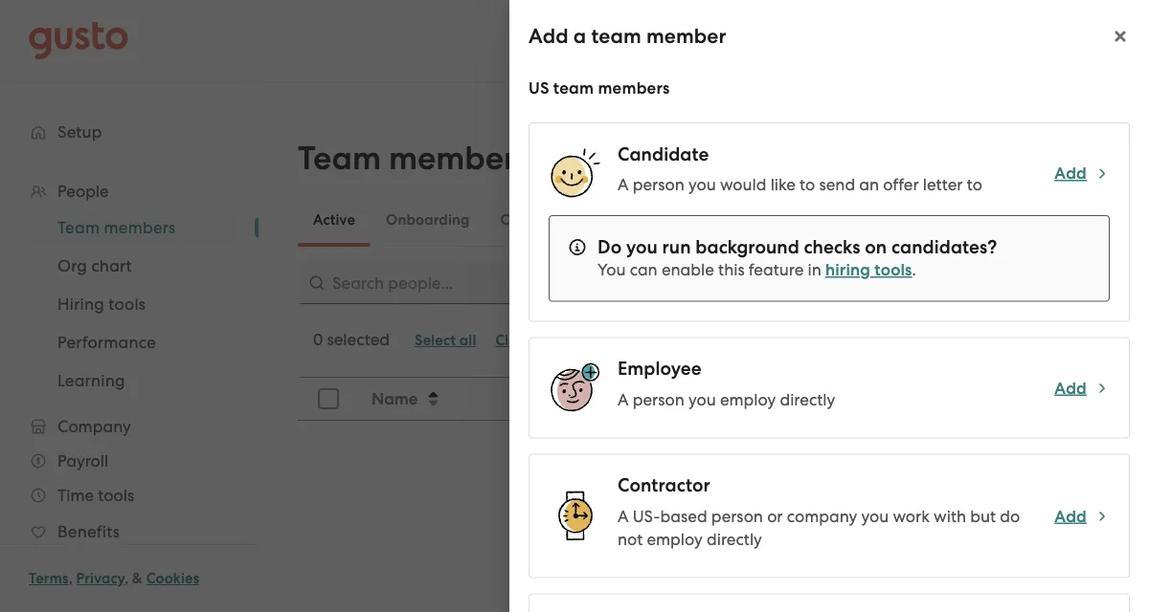 Task type: locate. For each thing, give the bounding box(es) containing it.
members up candidate
[[598, 78, 670, 98]]

1 vertical spatial add button
[[1055, 377, 1110, 400]]

a inside the add a team member button
[[964, 153, 975, 172]]

a down the employee
[[618, 390, 629, 409]]

, left &
[[125, 571, 129, 588]]

offboarding button
[[594, 197, 711, 243]]

all right select
[[460, 332, 476, 350]]

0 horizontal spatial to
[[800, 175, 815, 194]]

select all button
[[405, 326, 486, 356]]

2 to from the left
[[967, 175, 983, 194]]

3 a from the top
[[618, 507, 629, 526]]

0 horizontal spatial directly
[[707, 530, 762, 549]]

a up offboarding on the top right of page
[[618, 175, 629, 194]]

add a team member drawer dialog
[[510, 0, 1149, 613]]

add button for employee
[[1055, 377, 1110, 400]]

you up can
[[626, 236, 658, 258]]

active
[[313, 212, 355, 229]]

hiring
[[826, 261, 871, 280]]

all
[[460, 332, 476, 350], [535, 332, 552, 350]]

or
[[767, 507, 783, 526]]

2 vertical spatial person
[[711, 507, 763, 526]]

add button for contractor
[[1055, 505, 1110, 528]]

person down candidate
[[633, 175, 685, 194]]

1 horizontal spatial ,
[[125, 571, 129, 588]]

select all
[[415, 332, 476, 350]]

0 horizontal spatial a
[[574, 24, 586, 48]]

1 horizontal spatial member
[[1023, 153, 1088, 172]]

account menu element
[[828, 0, 1121, 81]]

0 horizontal spatial members
[[389, 139, 530, 178]]

active button
[[298, 197, 371, 243]]

add button
[[1055, 162, 1110, 185], [1055, 377, 1110, 400], [1055, 505, 1110, 528]]

, left privacy
[[69, 571, 73, 588]]

but
[[970, 507, 996, 526]]

a up us team members
[[574, 24, 586, 48]]

directly
[[780, 390, 836, 409], [707, 530, 762, 549]]

0 vertical spatial member
[[646, 24, 727, 48]]

1 horizontal spatial members
[[598, 78, 670, 98]]

you inside the a us-based person or company you work with but do not employ directly
[[861, 507, 889, 526]]

1 horizontal spatial a
[[964, 153, 975, 172]]

do
[[598, 236, 622, 258]]

1 vertical spatial directly
[[707, 530, 762, 549]]

2 a from the top
[[618, 390, 629, 409]]

person left or
[[711, 507, 763, 526]]

person
[[633, 175, 685, 194], [633, 390, 685, 409], [711, 507, 763, 526]]

in
[[808, 261, 822, 280]]

can
[[630, 261, 658, 280]]

employ
[[720, 390, 776, 409], [647, 530, 703, 549]]

1 vertical spatial members
[[389, 139, 530, 178]]

on
[[865, 236, 887, 258]]

to
[[800, 175, 815, 194], [967, 175, 983, 194]]

member inside dialog
[[646, 24, 727, 48]]

0 selected status
[[313, 330, 390, 350]]

0 vertical spatial a
[[574, 24, 586, 48]]

a up candidates? at the right of the page
[[964, 153, 975, 172]]

onboarding button
[[371, 197, 485, 243]]

2 vertical spatial add button
[[1055, 505, 1110, 528]]

work
[[893, 507, 930, 526]]

add a team member button
[[905, 140, 1111, 186]]

2 vertical spatial a
[[618, 507, 629, 526]]

not
[[618, 530, 643, 549]]

members up onboarding button
[[389, 139, 530, 178]]

0 vertical spatial directly
[[780, 390, 836, 409]]

add a team member
[[529, 24, 727, 48], [928, 153, 1088, 172]]

1 a from the top
[[618, 175, 629, 194]]

1 vertical spatial a
[[618, 390, 629, 409]]

add inside button
[[928, 153, 960, 172]]

0 horizontal spatial employ
[[647, 530, 703, 549]]

to right like
[[800, 175, 815, 194]]

terms
[[29, 571, 69, 588]]

us team members
[[529, 78, 670, 98]]

team
[[591, 24, 642, 48], [553, 78, 594, 98], [979, 153, 1019, 172]]

dismissed
[[726, 212, 793, 229]]

letter
[[923, 175, 963, 194]]

this
[[718, 261, 745, 280]]

clear all button
[[486, 326, 562, 356]]

all inside clear all button
[[535, 332, 552, 350]]

send
[[819, 175, 855, 194]]

all right 'clear'
[[535, 332, 552, 350]]

1 vertical spatial employ
[[647, 530, 703, 549]]

hiring tools link
[[826, 261, 912, 280]]

,
[[69, 571, 73, 588], [125, 571, 129, 588]]

1 all from the left
[[460, 332, 476, 350]]

2 add button from the top
[[1055, 377, 1110, 400]]

1 vertical spatial member
[[1023, 153, 1088, 172]]

member
[[646, 24, 727, 48], [1023, 153, 1088, 172]]

0
[[313, 330, 323, 350]]

do
[[1000, 507, 1020, 526]]

add a team member up letter
[[928, 153, 1088, 172]]

add a team member up us team members
[[529, 24, 727, 48]]

0 vertical spatial members
[[598, 78, 670, 98]]

1 horizontal spatial add a team member
[[928, 153, 1088, 172]]

company
[[787, 507, 857, 526]]

team members
[[298, 139, 530, 178]]

department
[[513, 389, 605, 409]]

0 horizontal spatial ,
[[69, 571, 73, 588]]

2 , from the left
[[125, 571, 129, 588]]

add
[[529, 24, 569, 48], [928, 153, 960, 172], [1055, 164, 1087, 183], [1055, 379, 1087, 398], [1055, 507, 1087, 527]]

person down the employee
[[633, 390, 685, 409]]

1 vertical spatial team
[[553, 78, 594, 98]]

add a team member inside add a team member drawer dialog
[[529, 24, 727, 48]]

0 horizontal spatial member
[[646, 24, 727, 48]]

a
[[618, 175, 629, 194], [618, 390, 629, 409], [618, 507, 629, 526]]

department button
[[501, 379, 710, 420]]

you
[[689, 175, 716, 194], [626, 236, 658, 258], [689, 390, 716, 409], [861, 507, 889, 526]]

members
[[598, 78, 670, 98], [389, 139, 530, 178]]

2 all from the left
[[535, 332, 552, 350]]

a for candidate
[[618, 175, 629, 194]]

like
[[771, 175, 796, 194]]

you can enable this feature in hiring tools .
[[598, 261, 916, 280]]

0 vertical spatial employ
[[720, 390, 776, 409]]

1 vertical spatial person
[[633, 390, 685, 409]]

1 add button from the top
[[1055, 162, 1110, 185]]

terms link
[[29, 571, 69, 588]]

you inside alert
[[626, 236, 658, 258]]

1 horizontal spatial all
[[535, 332, 552, 350]]

privacy
[[76, 571, 125, 588]]

0 vertical spatial person
[[633, 175, 685, 194]]

0 horizontal spatial all
[[460, 332, 476, 350]]

name
[[372, 389, 418, 409]]

0 horizontal spatial add a team member
[[529, 24, 727, 48]]

a
[[574, 24, 586, 48], [964, 153, 975, 172]]

you left "work"
[[861, 507, 889, 526]]

all inside select all button
[[460, 332, 476, 350]]

0 vertical spatial add a team member
[[529, 24, 727, 48]]

offer
[[883, 175, 919, 194]]

would
[[720, 175, 767, 194]]

1 vertical spatial add a team member
[[928, 153, 1088, 172]]

a us-based person or company you work with but do not employ directly
[[618, 507, 1020, 549]]

0 vertical spatial add button
[[1055, 162, 1110, 185]]

0 vertical spatial a
[[618, 175, 629, 194]]

employ inside the a us-based person or company you work with but do not employ directly
[[647, 530, 703, 549]]

1 horizontal spatial employ
[[720, 390, 776, 409]]

1 horizontal spatial to
[[967, 175, 983, 194]]

Select all rows on this page checkbox
[[307, 378, 350, 420]]

team members tab list
[[298, 193, 1111, 247]]

add button for candidate
[[1055, 162, 1110, 185]]

2 vertical spatial team
[[979, 153, 1019, 172]]

a left us-
[[618, 507, 629, 526]]

1 vertical spatial a
[[964, 153, 975, 172]]

3 add button from the top
[[1055, 505, 1110, 528]]

do you run background checks on candidates?
[[598, 236, 997, 258]]

us-
[[633, 507, 660, 526]]

new notifications image
[[675, 331, 694, 351]]

a inside add a team member drawer dialog
[[574, 24, 586, 48]]

0 selected
[[313, 330, 390, 350]]

a inside the a us-based person or company you work with but do not employ directly
[[618, 507, 629, 526]]

checks
[[804, 236, 861, 258]]

you left the would
[[689, 175, 716, 194]]

team inside button
[[979, 153, 1019, 172]]

a for contractor
[[618, 507, 629, 526]]

to right letter
[[967, 175, 983, 194]]

offboarding
[[610, 212, 695, 229]]



Task type: describe. For each thing, give the bounding box(es) containing it.
contractor
[[618, 475, 710, 497]]

privacy link
[[76, 571, 125, 588]]

person for employee
[[633, 390, 685, 409]]

employee
[[618, 358, 702, 380]]

feature
[[749, 261, 804, 280]]

1 to from the left
[[800, 175, 815, 194]]

dismissed button
[[711, 197, 809, 243]]

onboarding
[[386, 212, 470, 229]]

name button
[[360, 379, 499, 420]]

a for employee
[[618, 390, 629, 409]]

add for candidate
[[1055, 164, 1087, 183]]

person for candidate
[[633, 175, 685, 194]]

with
[[934, 507, 966, 526]]

an
[[859, 175, 879, 194]]

all for clear all
[[535, 332, 552, 350]]

clear all
[[496, 332, 552, 350]]

1 horizontal spatial directly
[[780, 390, 836, 409]]

.
[[912, 261, 916, 280]]

new notifications image
[[675, 331, 694, 351]]

cookies
[[146, 571, 199, 588]]

team
[[298, 139, 381, 178]]

member inside button
[[1023, 153, 1088, 172]]

all for select all
[[460, 332, 476, 350]]

home image
[[29, 22, 128, 60]]

members inside add a team member drawer dialog
[[598, 78, 670, 98]]

background
[[696, 236, 800, 258]]

run
[[662, 236, 691, 258]]

candidates
[[500, 212, 579, 229]]

tools
[[875, 261, 912, 280]]

selected
[[327, 330, 390, 350]]

directly inside the a us-based person or company you work with but do not employ directly
[[707, 530, 762, 549]]

enable
[[662, 261, 714, 280]]

us
[[529, 78, 549, 98]]

add a team member inside the add a team member button
[[928, 153, 1088, 172]]

do you run background checks on candidates? alert
[[549, 215, 1110, 302]]

0 vertical spatial team
[[591, 24, 642, 48]]

candidates?
[[892, 236, 997, 258]]

add for employee
[[1055, 379, 1087, 398]]

you
[[598, 261, 626, 280]]

&
[[132, 571, 143, 588]]

add for contractor
[[1055, 507, 1087, 527]]

a person you employ directly
[[618, 390, 836, 409]]

clear
[[496, 332, 532, 350]]

candidates button
[[485, 197, 594, 243]]

1 , from the left
[[69, 571, 73, 588]]

based
[[660, 507, 707, 526]]

terms , privacy , & cookies
[[29, 571, 199, 588]]

you down the employee
[[689, 390, 716, 409]]

candidate
[[618, 143, 709, 165]]

select
[[415, 332, 456, 350]]

a person you would like to send an offer letter to
[[618, 175, 983, 194]]

Search people... field
[[298, 262, 758, 305]]

cookies button
[[146, 568, 199, 591]]

person inside the a us-based person or company you work with but do not employ directly
[[711, 507, 763, 526]]



Task type: vqa. For each thing, say whether or not it's contained in the screenshot.
HELP
no



